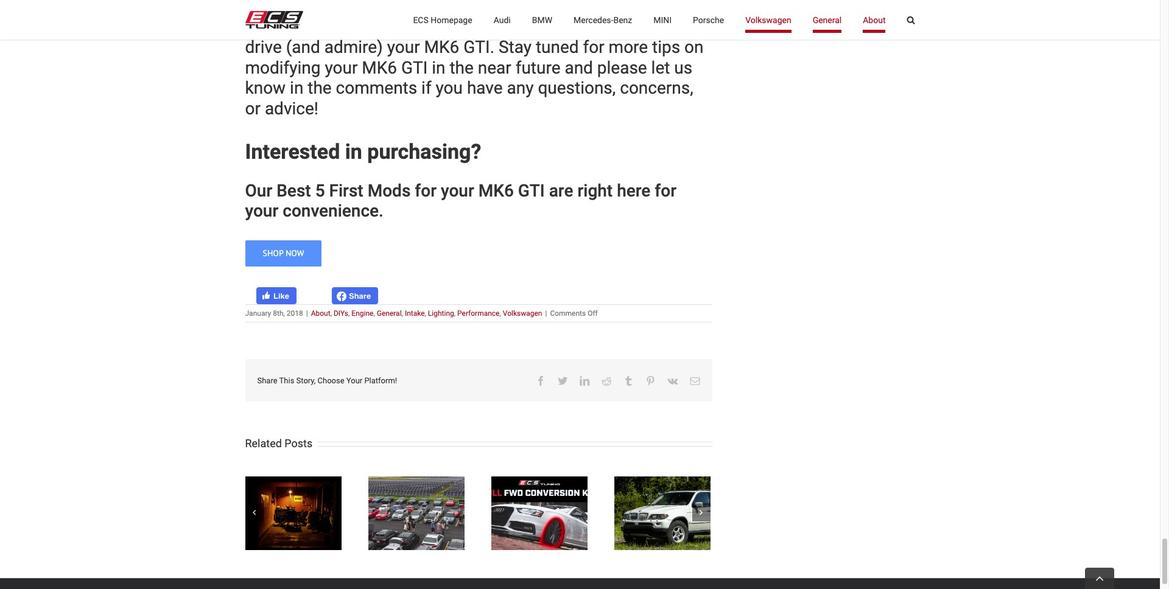 Task type: locate. For each thing, give the bounding box(es) containing it.
, left diys
[[331, 310, 332, 318]]

| left comments
[[546, 310, 547, 318]]

, left lighting link
[[425, 310, 426, 318]]

, left "engine" link
[[349, 310, 350, 318]]

our
[[245, 181, 273, 201]]

, right diys link
[[374, 310, 375, 318]]

right
[[578, 181, 613, 201]]

1 horizontal spatial your
[[441, 181, 475, 201]]

what's left of the summer image
[[368, 477, 465, 551]]

0 horizontal spatial about link
[[311, 310, 331, 318]]

here
[[617, 181, 651, 201]]

your left mk6
[[441, 181, 475, 201]]

comments
[[550, 310, 586, 318]]

0 horizontal spatial about
[[311, 310, 331, 318]]

1 for from the left
[[415, 181, 437, 201]]

1 horizontal spatial general link
[[813, 0, 842, 40]]

mercedes-benz
[[574, 15, 633, 25]]

mini link
[[654, 0, 672, 40]]

volkswagen link
[[746, 0, 792, 40], [503, 310, 543, 318]]

0 horizontal spatial general
[[377, 310, 402, 318]]

volkswagen link right porsche link
[[746, 0, 792, 40]]

bmw link
[[532, 0, 553, 40]]

january 8th, 2018 | about , diys , engine , general , intake , lighting , performance , volkswagen | comments off
[[245, 310, 598, 318]]

your
[[441, 181, 475, 201], [245, 201, 279, 221]]

, left "intake"
[[402, 310, 403, 318]]

0 horizontal spatial |
[[306, 310, 308, 318]]

1 horizontal spatial about
[[864, 15, 886, 25]]

your down our
[[245, 201, 279, 221]]

0 horizontal spatial volkswagen link
[[503, 310, 543, 318]]

1 vertical spatial your
[[245, 201, 279, 221]]

volkswagen
[[746, 15, 792, 25], [503, 310, 543, 318]]

posts
[[285, 438, 313, 451]]

0 vertical spatial your
[[441, 181, 475, 201]]

first
[[329, 181, 364, 201]]

now
[[286, 248, 304, 259]]

1 horizontal spatial volkswagen
[[746, 15, 792, 25]]

for
[[415, 181, 437, 201], [655, 181, 677, 201]]

6 , from the left
[[454, 310, 456, 318]]

1 vertical spatial general link
[[377, 310, 402, 318]]

general link
[[813, 0, 842, 40], [377, 310, 402, 318]]

, left performance link
[[454, 310, 456, 318]]

|
[[306, 310, 308, 318], [546, 310, 547, 318]]

in
[[345, 140, 362, 164]]

ecs
[[413, 15, 429, 25]]

1 horizontal spatial general
[[813, 15, 842, 25]]

performance
[[458, 310, 500, 318]]

ecs axle delete plugs and center diff delete are here! image
[[491, 477, 588, 551]]

about
[[864, 15, 886, 25], [311, 310, 331, 318]]

1 vertical spatial general
[[377, 310, 402, 318]]

general
[[813, 15, 842, 25], [377, 310, 402, 318]]

for right 'here'
[[655, 181, 677, 201]]

,
[[331, 310, 332, 318], [349, 310, 350, 318], [374, 310, 375, 318], [402, 310, 403, 318], [425, 310, 426, 318], [454, 310, 456, 318], [500, 310, 501, 318]]

1 horizontal spatial volkswagen link
[[746, 0, 792, 40]]

2018
[[287, 310, 303, 318]]

1 horizontal spatial for
[[655, 181, 677, 201]]

1 | from the left
[[306, 310, 308, 318]]

choose
[[318, 376, 345, 386]]

volkswagen right porsche link
[[746, 15, 792, 25]]

mercedes-
[[574, 15, 614, 25]]

| right 2018
[[306, 310, 308, 318]]

0 vertical spatial general
[[813, 15, 842, 25]]

5 , from the left
[[425, 310, 426, 318]]

0 vertical spatial volkswagen link
[[746, 0, 792, 40]]

1 vertical spatial volkswagen
[[503, 310, 543, 318]]

purchasing?
[[368, 140, 482, 164]]

volkswagen right performance link
[[503, 310, 543, 318]]

1 horizontal spatial |
[[546, 310, 547, 318]]

0 vertical spatial general link
[[813, 0, 842, 40]]

volkswagen link right performance link
[[503, 310, 543, 318]]

performance link
[[458, 310, 500, 318]]

0 horizontal spatial for
[[415, 181, 437, 201]]

about link
[[864, 0, 886, 40], [311, 310, 331, 318]]

this
[[279, 376, 295, 386]]

bmw
[[532, 15, 553, 25]]

interested
[[245, 140, 340, 164]]

reviving your passion: what to do when you're losing interest image
[[245, 477, 342, 551]]

0 horizontal spatial volkswagen
[[503, 310, 543, 318]]

homepage
[[431, 15, 473, 25]]

0 vertical spatial about link
[[864, 0, 886, 40]]

for right "mods"
[[415, 181, 437, 201]]

, right lighting link
[[500, 310, 501, 318]]

2 , from the left
[[349, 310, 350, 318]]

0 horizontal spatial general link
[[377, 310, 402, 318]]

shop
[[263, 248, 283, 259]]



Task type: describe. For each thing, give the bounding box(es) containing it.
give yourself a lift: overlanding & off-roading coming to ecs! image
[[615, 477, 711, 551]]

4 , from the left
[[402, 310, 403, 318]]

your
[[347, 376, 363, 386]]

convenience.
[[283, 201, 384, 221]]

1 horizontal spatial about link
[[864, 0, 886, 40]]

engine
[[352, 310, 374, 318]]

shop now
[[263, 248, 304, 259]]

ecs homepage
[[413, 15, 473, 25]]

engine link
[[352, 310, 374, 318]]

share
[[257, 376, 278, 386]]

ecs tuning logo image
[[245, 11, 303, 29]]

mini
[[654, 15, 672, 25]]

0 vertical spatial about
[[864, 15, 886, 25]]

8th,
[[273, 310, 285, 318]]

related posts
[[245, 438, 313, 451]]

related
[[245, 438, 282, 451]]

2 | from the left
[[546, 310, 547, 318]]

benz
[[614, 15, 633, 25]]

our best 5 first mods for your mk6 gti are right here for your convenience.
[[245, 181, 677, 221]]

lighting
[[428, 310, 454, 318]]

1 vertical spatial about
[[311, 310, 331, 318]]

platform!
[[365, 376, 397, 386]]

gti
[[518, 181, 545, 201]]

7 , from the left
[[500, 310, 501, 318]]

diys
[[334, 310, 349, 318]]

1 , from the left
[[331, 310, 332, 318]]

best
[[277, 181, 311, 201]]

3 , from the left
[[374, 310, 375, 318]]

shop now link
[[245, 240, 322, 267]]

0 horizontal spatial your
[[245, 201, 279, 221]]

1 vertical spatial volkswagen link
[[503, 310, 543, 318]]

january
[[245, 310, 271, 318]]

lighting link
[[428, 310, 454, 318]]

audi
[[494, 15, 511, 25]]

audi link
[[494, 0, 511, 40]]

mods
[[368, 181, 411, 201]]

mk6
[[479, 181, 514, 201]]

off
[[588, 310, 598, 318]]

porsche link
[[693, 0, 725, 40]]

porsche
[[693, 15, 725, 25]]

story,
[[296, 376, 316, 386]]

are
[[549, 181, 574, 201]]

diys link
[[334, 310, 349, 318]]

intake
[[405, 310, 425, 318]]

2 for from the left
[[655, 181, 677, 201]]

0 vertical spatial volkswagen
[[746, 15, 792, 25]]

intake link
[[405, 310, 425, 318]]

1 vertical spatial about link
[[311, 310, 331, 318]]

ecs homepage link
[[413, 0, 473, 40]]

share this story, choose your platform!
[[257, 376, 397, 386]]

5
[[315, 181, 325, 201]]

interested in purchasing?
[[245, 140, 482, 164]]

mercedes-benz link
[[574, 0, 633, 40]]



Task type: vqa. For each thing, say whether or not it's contained in the screenshot.
the Homepage
yes



